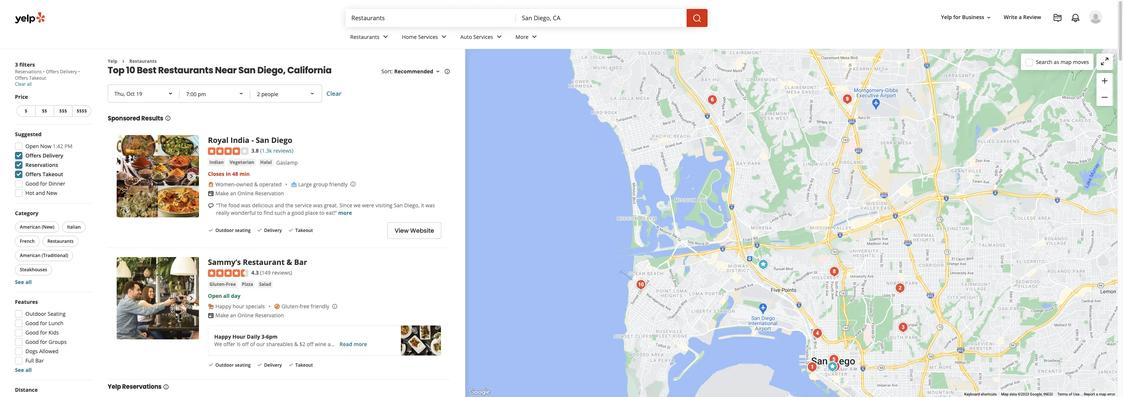 Task type: locate. For each thing, give the bounding box(es) containing it.
diego, inside "the food was delicious and the service was great. since we were visiting san diego, it was really wonderful to find such a good place to eat!"
[[405, 202, 420, 209]]

terms of use link
[[1058, 392, 1080, 396]]

1 see from the top
[[15, 278, 24, 286]]

and inside 'group'
[[36, 189, 45, 197]]

0 vertical spatial an
[[230, 190, 236, 197]]

vegetarian
[[230, 159, 254, 165]]

16 checkmark v2 image down the delicious
[[257, 227, 263, 233]]

reviews) right (149
[[272, 269, 292, 276]]

off right the ½
[[242, 341, 249, 348]]

for inside button
[[954, 14, 961, 21]]

american inside button
[[20, 224, 41, 230]]

group containing features
[[13, 298, 93, 374]]

for for lunch
[[40, 320, 47, 327]]

24 chevron down v2 image inside more link
[[530, 32, 539, 41]]

delivery up price group
[[60, 68, 77, 75]]

1 reservation from the top
[[255, 190, 284, 197]]

delivery down open now 1:42 pm
[[43, 152, 63, 159]]

report
[[1085, 392, 1096, 396]]

recommended
[[395, 68, 434, 75]]

harmony cuisine 2b1 image
[[841, 92, 856, 107]]

friendly for royal india - san diego
[[329, 181, 348, 188]]

24 chevron down v2 image for more
[[530, 32, 539, 41]]

allowed
[[39, 348, 59, 355]]

clear inside 3 filters reservations • offers delivery • offers takeout clear all
[[15, 81, 26, 87]]

yelp for yelp
[[108, 58, 117, 64]]

map for error
[[1100, 392, 1107, 396]]

was up the wonderful
[[241, 202, 251, 209]]

was right it
[[426, 202, 435, 209]]

see all button for category
[[15, 278, 32, 286]]

services right home
[[418, 33, 438, 40]]

yelp for yelp reservations
[[108, 382, 121, 391]]

for down offers takeout
[[40, 180, 47, 187]]

reservation down the operated at the left of page
[[255, 190, 284, 197]]

1 vertical spatial clear
[[327, 90, 342, 98]]

services for auto services
[[474, 33, 494, 40]]

beer
[[339, 341, 350, 348]]

all up price
[[27, 81, 32, 87]]

see all button down steakhouses button
[[15, 278, 32, 286]]

3 24 chevron down v2 image from the left
[[530, 32, 539, 41]]

yelp link
[[108, 58, 117, 64]]

halal
[[260, 159, 272, 165]]

roma mia image
[[827, 352, 842, 367]]

0 vertical spatial map
[[1061, 58, 1072, 65]]

view website
[[395, 226, 434, 235]]

user actions element
[[936, 9, 1114, 55]]

16 checkmark v2 image down our
[[257, 362, 263, 368]]

1 horizontal spatial bar
[[294, 257, 307, 267]]

online down owned
[[238, 190, 254, 197]]

24 chevron down v2 image inside restaurants link
[[381, 32, 390, 41]]

happy for happy hour specials
[[216, 303, 231, 310]]

san right the "-"
[[256, 135, 269, 145]]

none field find
[[352, 14, 510, 22]]

16 info v2 image right 16 chevron down v2 icon on the left top of the page
[[445, 69, 451, 75]]

make an online reservation down women-owned & operated
[[216, 190, 284, 197]]

services inside home services link
[[418, 33, 438, 40]]

good up 'hot'
[[25, 180, 39, 187]]

0 horizontal spatial clear
[[15, 81, 26, 87]]

category
[[15, 210, 38, 217]]

ulivo restaurant image
[[634, 277, 649, 292]]

outdoor seating down offer
[[216, 362, 251, 368]]

map right as
[[1061, 58, 1072, 65]]

clear up price
[[15, 81, 26, 87]]

2 reservation from the top
[[255, 312, 284, 319]]

1 vertical spatial and
[[275, 202, 284, 209]]

1 • from the left
[[43, 68, 45, 75]]

a down the
[[287, 209, 290, 216]]

american inside button
[[20, 252, 41, 259]]

2 see all from the top
[[15, 366, 32, 374]]

halal link
[[259, 159, 274, 166]]

16 info v2 image
[[445, 69, 451, 75], [165, 115, 171, 121], [163, 384, 169, 390]]

0 vertical spatial see all
[[15, 278, 32, 286]]

hot
[[25, 189, 34, 197]]

2 an from the top
[[230, 312, 236, 319]]

see all
[[15, 278, 32, 286], [15, 366, 32, 374]]

(1.3k reviews)
[[260, 147, 294, 154]]

2 see from the top
[[15, 366, 24, 374]]

for for kids
[[40, 329, 47, 336]]

16 reservation v2 image
[[208, 313, 214, 319]]

0 horizontal spatial gluten-
[[210, 281, 226, 288]]

sammy's restaurant & bar image
[[117, 257, 199, 340]]

1 24 chevron down v2 image from the left
[[381, 32, 390, 41]]

royal
[[208, 135, 229, 145]]

see up 'distance' at the bottom of the page
[[15, 366, 24, 374]]

see all down steakhouses button
[[15, 278, 32, 286]]

restaurant
[[243, 257, 285, 267]]

1 to from the left
[[257, 209, 262, 216]]

seating
[[48, 310, 66, 317]]

1 vertical spatial yelp
[[108, 58, 117, 64]]

1 horizontal spatial gluten-
[[282, 303, 300, 310]]

0 vertical spatial slideshow element
[[117, 135, 199, 218]]

see down steakhouses button
[[15, 278, 24, 286]]

0 vertical spatial see all button
[[15, 278, 32, 286]]

reservation for &
[[255, 312, 284, 319]]

0 horizontal spatial a
[[287, 209, 290, 216]]

1 see all button from the top
[[15, 278, 32, 286]]

zoom out image
[[1101, 93, 1110, 102]]

& for owned
[[254, 181, 258, 188]]

more down since
[[338, 209, 352, 216]]

0 horizontal spatial none field
[[352, 14, 510, 22]]

home services
[[402, 33, 438, 40]]

3
[[15, 61, 18, 68]]

projects image
[[1054, 13, 1063, 22]]

Find text field
[[352, 14, 510, 22]]

0 horizontal spatial restaurants link
[[129, 58, 157, 64]]

more
[[338, 209, 352, 216], [354, 341, 367, 348]]

a for write
[[1020, 14, 1023, 21]]

open down suggested
[[25, 143, 39, 150]]

1 vertical spatial make
[[216, 312, 229, 319]]

None field
[[352, 14, 510, 22], [522, 14, 681, 22]]

all down full
[[25, 366, 32, 374]]

shortcuts
[[982, 392, 998, 396]]

1 vertical spatial american
[[20, 252, 41, 259]]

1 american from the top
[[20, 224, 41, 230]]

clear down california
[[327, 90, 342, 98]]

0 horizontal spatial 24 chevron down v2 image
[[381, 32, 390, 41]]

moves
[[1074, 58, 1090, 65]]

delivery inside 3 filters reservations • offers delivery • offers takeout clear all
[[60, 68, 77, 75]]

report a map error link
[[1085, 392, 1116, 396]]

0 vertical spatial a
[[1020, 14, 1023, 21]]

1 vertical spatial see all button
[[15, 366, 32, 374]]

operated
[[259, 181, 282, 188]]

1 horizontal spatial restaurants link
[[345, 27, 396, 49]]

0 vertical spatial yelp
[[942, 14, 953, 21]]

1 horizontal spatial clear
[[327, 90, 342, 98]]

2 vertical spatial yelp
[[108, 382, 121, 391]]

for left business
[[954, 14, 961, 21]]

1 horizontal spatial &
[[287, 257, 292, 267]]

1 vertical spatial a
[[287, 209, 290, 216]]

0 horizontal spatial royal india - san diego image
[[117, 135, 199, 218]]

16 checkmark v2 image
[[208, 227, 214, 233], [288, 227, 294, 233], [208, 362, 214, 368], [288, 362, 294, 368]]

4 good from the top
[[25, 338, 39, 345]]

more link
[[338, 209, 352, 216]]

make down women-
[[216, 190, 229, 197]]

google image
[[467, 387, 492, 397]]

1 horizontal spatial was
[[313, 202, 323, 209]]

1 vertical spatial seating
[[235, 362, 251, 368]]

auto services
[[461, 33, 494, 40]]

0 vertical spatial of
[[250, 341, 255, 348]]

1 vertical spatial reservation
[[255, 312, 284, 319]]

online down happy hour specials on the left of the page
[[238, 312, 254, 319]]

royal india - san diego image
[[117, 135, 199, 218], [826, 359, 841, 374]]

0 horizontal spatial and
[[36, 189, 45, 197]]

a inside "the food was delicious and the service was great. since we were visiting san diego, it was really wonderful to find such a good place to eat!"
[[287, 209, 290, 216]]

3 was from the left
[[426, 202, 435, 209]]

2 make an online reservation from the top
[[216, 312, 284, 319]]

takeout up dinner
[[43, 171, 63, 178]]

24 chevron down v2 image left "auto"
[[440, 32, 449, 41]]

friendly right free
[[311, 303, 330, 310]]

1 vertical spatial reservations
[[25, 161, 58, 168]]

to left eat!"
[[320, 209, 325, 216]]

$$$$
[[77, 108, 87, 114]]

slideshow element
[[117, 135, 199, 218], [117, 257, 199, 340]]

0 vertical spatial friendly
[[329, 181, 348, 188]]

1 outdoor seating from the top
[[216, 227, 251, 234]]

0 horizontal spatial •
[[43, 68, 45, 75]]

french
[[20, 238, 35, 244]]

for
[[954, 14, 961, 21], [40, 180, 47, 187], [40, 320, 47, 327], [40, 329, 47, 336], [40, 338, 47, 345]]

0 vertical spatial previous image
[[120, 172, 129, 181]]

dinner
[[49, 180, 65, 187]]

16 checkmark v2 image
[[257, 227, 263, 233], [257, 362, 263, 368]]

Select a date text field
[[109, 85, 180, 102]]

1 none field from the left
[[352, 14, 510, 22]]

0 vertical spatial bar
[[294, 257, 307, 267]]

a
[[1020, 14, 1023, 21], [287, 209, 290, 216], [1097, 392, 1099, 396]]

san right near
[[239, 64, 256, 77]]

1 vertical spatial online
[[238, 312, 254, 319]]

Cover field
[[251, 86, 321, 103]]

1 good from the top
[[25, 180, 39, 187]]

1 vertical spatial bar
[[35, 357, 44, 364]]

friendly for sammy's restaurant & bar
[[311, 303, 330, 310]]

0 horizontal spatial bar
[[35, 357, 44, 364]]

offer
[[224, 341, 235, 348]]

&
[[254, 181, 258, 188], [287, 257, 292, 267], [294, 341, 298, 348]]

we
[[354, 202, 361, 209]]

1 see all from the top
[[15, 278, 32, 286]]

16 info v2 image right results
[[165, 115, 171, 121]]

1 vertical spatial gluten-
[[282, 303, 300, 310]]

0 horizontal spatial open
[[25, 143, 39, 150]]

16 reservation v2 image
[[208, 190, 214, 196]]

large group friendly
[[299, 181, 348, 188]]

see all button
[[15, 278, 32, 286], [15, 366, 32, 374]]

more right read
[[354, 341, 367, 348]]

takeout down good
[[296, 227, 313, 234]]

(traditional)
[[42, 252, 68, 259]]

diego, up cover field
[[258, 64, 286, 77]]

for for business
[[954, 14, 961, 21]]

2 horizontal spatial a
[[1097, 392, 1099, 396]]

3.8 star rating image
[[208, 147, 249, 155]]

0 vertical spatial reservation
[[255, 190, 284, 197]]

american down french button
[[20, 252, 41, 259]]

havana 1920 image
[[828, 359, 843, 374]]

good
[[292, 209, 304, 216]]

bar down dogs allowed
[[35, 357, 44, 364]]

place
[[306, 209, 318, 216]]

ristorante illando image
[[811, 326, 826, 341]]

royal india - san diego link
[[208, 135, 293, 145]]

good up good for kids
[[25, 320, 39, 327]]

$$$ button
[[54, 105, 72, 117]]

2 outdoor seating from the top
[[216, 362, 251, 368]]

1 online from the top
[[238, 190, 254, 197]]

1 horizontal spatial royal india - san diego image
[[826, 359, 841, 374]]

& for restaurant
[[287, 257, 292, 267]]

24 chevron down v2 image left home
[[381, 32, 390, 41]]

happy up we
[[214, 333, 231, 340]]

1 vertical spatial of
[[1070, 392, 1073, 396]]

1 vertical spatial see all
[[15, 366, 32, 374]]

1 vertical spatial friendly
[[311, 303, 330, 310]]

yelp for yelp for business
[[942, 14, 953, 21]]

happy
[[216, 303, 231, 310], [214, 333, 231, 340]]

was
[[241, 202, 251, 209], [313, 202, 323, 209], [426, 202, 435, 209]]

seating down the wonderful
[[235, 227, 251, 234]]

16 info v2 image right "yelp reservations" at bottom
[[163, 384, 169, 390]]

10
[[126, 64, 135, 77]]

0 horizontal spatial off
[[242, 341, 249, 348]]

diego,
[[258, 64, 286, 77], [405, 202, 420, 209]]

services left 24 chevron down v2 icon
[[474, 33, 494, 40]]

for for dinner
[[40, 180, 47, 187]]

2 make from the top
[[216, 312, 229, 319]]

services for home services
[[418, 33, 438, 40]]

happy down open all day
[[216, 303, 231, 310]]

map left error
[[1100, 392, 1107, 396]]

1 vertical spatial restaurants link
[[129, 58, 157, 64]]

for down the good for lunch on the left bottom of page
[[40, 329, 47, 336]]

2 american from the top
[[20, 252, 41, 259]]

1 vertical spatial &
[[287, 257, 292, 267]]

gluten- for free
[[282, 303, 300, 310]]

1 services from the left
[[418, 33, 438, 40]]

0 vertical spatial and
[[36, 189, 45, 197]]

see all for features
[[15, 366, 32, 374]]

gluten-free link
[[208, 281, 237, 288]]

1 horizontal spatial off
[[307, 341, 314, 348]]

0 vertical spatial restaurants link
[[345, 27, 396, 49]]

an down hour
[[230, 312, 236, 319]]

& up 4.3 (149 reviews) in the left bottom of the page
[[287, 257, 292, 267]]

1 slideshow element from the top
[[117, 135, 199, 218]]

make for sammy's
[[216, 312, 229, 319]]

outdoor down offer
[[216, 362, 234, 368]]

1 vertical spatial open
[[208, 293, 222, 300]]

offers down 3
[[15, 75, 28, 81]]

1 vertical spatial 16 checkmark v2 image
[[257, 362, 263, 368]]

san right visiting
[[394, 202, 403, 209]]

2 vertical spatial reservations
[[122, 382, 162, 391]]

keyboard shortcuts button
[[965, 392, 998, 397]]

offers delivery
[[25, 152, 63, 159]]

were
[[362, 202, 374, 209]]

1 make from the top
[[216, 190, 229, 197]]

all down steakhouses button
[[25, 278, 32, 286]]

gluten- right 16 gluten free v2 icon
[[282, 303, 300, 310]]

0 vertical spatial make
[[216, 190, 229, 197]]

info icon image
[[350, 181, 356, 187], [350, 181, 356, 187], [332, 303, 338, 309], [332, 303, 338, 309]]

hot and new
[[25, 189, 57, 197]]

0 vertical spatial online
[[238, 190, 254, 197]]

1 horizontal spatial and
[[275, 202, 284, 209]]

1 horizontal spatial 24 chevron down v2 image
[[440, 32, 449, 41]]

0 horizontal spatial diego,
[[258, 64, 286, 77]]

an down women-
[[230, 190, 236, 197]]

clear all link
[[15, 81, 32, 87]]

of down daily
[[250, 341, 255, 348]]

services inside auto services link
[[474, 33, 494, 40]]

zoom in image
[[1101, 76, 1110, 85]]

salad button
[[258, 281, 273, 288]]

& right owned
[[254, 181, 258, 188]]

make right 16 reservation v2 image
[[216, 312, 229, 319]]

1 vertical spatial see
[[15, 366, 24, 374]]

tyler b. image
[[1090, 10, 1103, 24]]

1 vertical spatial map
[[1100, 392, 1107, 396]]

american for american (new)
[[20, 224, 41, 230]]

0 vertical spatial 16 checkmark v2 image
[[257, 227, 263, 233]]

24 chevron down v2 image right more
[[530, 32, 539, 41]]

women-owned & operated
[[216, 181, 282, 188]]

1 vertical spatial 16 info v2 image
[[165, 115, 171, 121]]

1 vertical spatial happy
[[214, 333, 231, 340]]

2 previous image from the top
[[120, 294, 129, 303]]

bar right restaurant
[[294, 257, 307, 267]]

distance
[[15, 386, 38, 393]]

gluten- inside button
[[210, 281, 226, 288]]

2 slideshow element from the top
[[117, 257, 199, 340]]

2 horizontal spatial was
[[426, 202, 435, 209]]

2 see all button from the top
[[15, 366, 32, 374]]

2 none field from the left
[[522, 14, 681, 22]]

gluten- up open all day
[[210, 281, 226, 288]]

open
[[25, 143, 39, 150], [208, 293, 222, 300]]

a right write
[[1020, 14, 1023, 21]]

california
[[288, 64, 332, 77]]

more link
[[510, 27, 545, 49]]

outdoor up the good for lunch on the left bottom of page
[[25, 310, 46, 317]]

2 • from the left
[[78, 68, 80, 75]]

website
[[410, 226, 434, 235]]

see all down full
[[15, 366, 32, 374]]

0 vertical spatial make an online reservation
[[216, 190, 284, 197]]

1 make an online reservation from the top
[[216, 190, 284, 197]]

1 vertical spatial previous image
[[120, 294, 129, 303]]

to down the delicious
[[257, 209, 262, 216]]

happy hour daily 3-6pm
[[214, 333, 278, 340]]

0 vertical spatial san
[[239, 64, 256, 77]]

2 was from the left
[[313, 202, 323, 209]]

inegi
[[1044, 392, 1054, 396]]

0 vertical spatial open
[[25, 143, 39, 150]]

1 vertical spatial reviews)
[[272, 269, 292, 276]]

steakhouses
[[20, 266, 47, 273]]

restaurants inside button
[[47, 238, 74, 244]]

1 previous image from the top
[[120, 172, 129, 181]]

2 good from the top
[[25, 320, 39, 327]]

open up 16 happy hour specials v2 icon
[[208, 293, 222, 300]]

good down the good for lunch on the left bottom of page
[[25, 329, 39, 336]]

reviews) down diego
[[273, 147, 294, 154]]

2 horizontal spatial and
[[328, 341, 337, 348]]

since
[[340, 202, 353, 209]]

open inside 'group'
[[25, 143, 39, 150]]

0 horizontal spatial services
[[418, 33, 438, 40]]

1:42
[[53, 143, 63, 150]]

4.3 (149 reviews)
[[252, 269, 292, 276]]

and right 'hot'
[[36, 189, 45, 197]]

read more
[[340, 341, 367, 348]]

2 vertical spatial 16 info v2 image
[[163, 384, 169, 390]]

previous image
[[120, 172, 129, 181], [120, 294, 129, 303]]

off right $2 at bottom left
[[307, 341, 314, 348]]

business categories element
[[345, 27, 1103, 49]]

yelp inside button
[[942, 14, 953, 21]]

1 vertical spatial an
[[230, 312, 236, 319]]

a right report
[[1097, 392, 1099, 396]]

good
[[25, 180, 39, 187], [25, 320, 39, 327], [25, 329, 39, 336], [25, 338, 39, 345]]

1 horizontal spatial a
[[1020, 14, 1023, 21]]

3 good from the top
[[25, 329, 39, 336]]

reservations inside 3 filters reservations • offers delivery • offers takeout clear all
[[15, 68, 42, 75]]

of left use
[[1070, 392, 1073, 396]]

takeout inside 'group'
[[43, 171, 63, 178]]

0 horizontal spatial &
[[254, 181, 258, 188]]

reservation down 16 gluten free v2 icon
[[255, 312, 284, 319]]

group
[[1097, 73, 1114, 106], [13, 131, 93, 199], [13, 210, 93, 286], [13, 298, 93, 374]]

2 vertical spatial a
[[1097, 392, 1099, 396]]

new
[[46, 189, 57, 197]]

1 horizontal spatial services
[[474, 33, 494, 40]]

next image
[[187, 294, 196, 303]]

for down good for kids
[[40, 338, 47, 345]]

0 vertical spatial reservations
[[15, 68, 42, 75]]

0 vertical spatial more
[[338, 209, 352, 216]]

0 vertical spatial outdoor seating
[[216, 227, 251, 234]]

None search field
[[346, 9, 709, 27]]

½
[[237, 341, 241, 348]]

was up place
[[313, 202, 323, 209]]

24 chevron down v2 image for home services
[[440, 32, 449, 41]]

one door north image
[[893, 281, 908, 296]]

pizza
[[242, 281, 253, 288]]

outdoor down really
[[216, 227, 234, 234]]

& left $2 at bottom left
[[294, 341, 298, 348]]

previous image for royal india - san diego
[[120, 172, 129, 181]]

and up the such
[[275, 202, 284, 209]]

outdoor seating
[[216, 227, 251, 234], [216, 362, 251, 368]]

day
[[231, 293, 241, 300]]

friendly right the group
[[329, 181, 348, 188]]

american down the category
[[20, 224, 41, 230]]

0 vertical spatial american
[[20, 224, 41, 230]]

make for royal
[[216, 190, 229, 197]]

seating down the ½
[[235, 362, 251, 368]]

and left beer
[[328, 341, 337, 348]]

italian button
[[62, 222, 86, 233]]

(1.3k
[[260, 147, 272, 154]]

san inside "the food was delicious and the service was great. since we were visiting san diego, it was really wonderful to find such a good place to eat!"
[[394, 202, 403, 209]]

2 online from the top
[[238, 312, 254, 319]]

good for good for groups
[[25, 338, 39, 345]]

0 vertical spatial see
[[15, 278, 24, 286]]

for up good for kids
[[40, 320, 47, 327]]

see all button down full
[[15, 366, 32, 374]]

good up dogs
[[25, 338, 39, 345]]

2 24 chevron down v2 image from the left
[[440, 32, 449, 41]]

outdoor seating down really
[[216, 227, 251, 234]]

24 chevron down v2 image
[[381, 32, 390, 41], [440, 32, 449, 41], [530, 32, 539, 41]]

diego
[[271, 135, 293, 145]]

american (new)
[[20, 224, 54, 230]]

sponsored
[[108, 114, 140, 123]]

map region
[[457, 32, 1124, 397]]

see for features
[[15, 366, 24, 374]]

offers
[[46, 68, 59, 75], [15, 75, 28, 81], [25, 152, 41, 159], [25, 171, 41, 178]]

takeout
[[29, 75, 46, 81], [43, 171, 63, 178], [296, 227, 313, 234], [296, 362, 313, 368]]

diego, left it
[[405, 202, 420, 209]]

1 an from the top
[[230, 190, 236, 197]]

0 horizontal spatial was
[[241, 202, 251, 209]]

an for sammy's
[[230, 312, 236, 319]]

sponsored results
[[108, 114, 163, 123]]

see all button for features
[[15, 366, 32, 374]]

24 chevron down v2 image inside home services link
[[440, 32, 449, 41]]

2 services from the left
[[474, 33, 494, 40]]

2 horizontal spatial 24 chevron down v2 image
[[530, 32, 539, 41]]

(149
[[260, 269, 271, 276]]

takeout down filters
[[29, 75, 46, 81]]



Task type: vqa. For each thing, say whether or not it's contained in the screenshot.
Photo Of Nick S.
no



Task type: describe. For each thing, give the bounding box(es) containing it.
Time field
[[180, 86, 250, 103]]

salad link
[[258, 281, 273, 288]]

we offer ½ off of our shareables & $2 off wine and beer glasses
[[214, 341, 369, 348]]

write a review
[[1005, 14, 1042, 21]]

indian
[[210, 159, 224, 165]]

best
[[137, 64, 156, 77]]

top
[[108, 64, 124, 77]]

group containing category
[[13, 210, 93, 286]]

really
[[216, 209, 230, 216]]

data
[[1010, 392, 1018, 396]]

0 horizontal spatial more
[[338, 209, 352, 216]]

-
[[252, 135, 254, 145]]

parma cucina italiana image
[[827, 264, 842, 279]]

search as map moves
[[1037, 58, 1090, 65]]

16 large group friendly v2 image
[[291, 181, 297, 187]]

2 horizontal spatial &
[[294, 341, 298, 348]]

eat!"
[[326, 209, 337, 216]]

food
[[229, 202, 240, 209]]

offers up price group
[[46, 68, 59, 75]]

see all for category
[[15, 278, 32, 286]]

2 seating from the top
[[235, 362, 251, 368]]

1 seating from the top
[[235, 227, 251, 234]]

open for open now 1:42 pm
[[25, 143, 39, 150]]

"the food was delicious and the service was great. since we were visiting san diego, it was really wonderful to find such a good place to eat!"
[[216, 202, 435, 216]]

pizza link
[[240, 281, 255, 288]]

all left day
[[223, 293, 230, 300]]

4.3 star rating image
[[208, 270, 249, 277]]

open for open all day
[[208, 293, 222, 300]]

auto
[[461, 33, 472, 40]]

see for category
[[15, 278, 24, 286]]

write a review link
[[1002, 11, 1045, 24]]

24 chevron down v2 image for restaurants
[[381, 32, 390, 41]]

piacere mio - south park image
[[896, 320, 911, 335]]

search
[[1037, 58, 1053, 65]]

map data ©2023 google, inegi
[[1002, 392, 1054, 396]]

wine
[[315, 341, 327, 348]]

group containing suggested
[[13, 131, 93, 199]]

indian button
[[208, 159, 225, 166]]

reservations inside 'group'
[[25, 161, 58, 168]]

slideshow element for royal
[[117, 135, 199, 218]]

terms
[[1058, 392, 1069, 396]]

an for royal
[[230, 190, 236, 197]]

clear button
[[327, 90, 342, 98]]

as
[[1055, 58, 1060, 65]]

16 chevron right v2 image
[[120, 58, 126, 64]]

vegetarian link
[[228, 159, 256, 166]]

0 vertical spatial outdoor
[[216, 227, 234, 234]]

0 horizontal spatial of
[[250, 341, 255, 348]]

notifications image
[[1072, 13, 1081, 22]]

16 happy hour specials v2 image
[[208, 304, 214, 310]]

offers down now
[[25, 152, 41, 159]]

0 vertical spatial 16 info v2 image
[[445, 69, 451, 75]]

1 16 checkmark v2 image from the top
[[257, 227, 263, 233]]

error
[[1108, 392, 1116, 396]]

keyboard
[[965, 392, 981, 396]]

owned
[[236, 181, 253, 188]]

terms of use
[[1058, 392, 1080, 396]]

$ button
[[16, 105, 35, 117]]

the
[[286, 202, 294, 209]]

steakhouses button
[[15, 264, 52, 275]]

0 vertical spatial royal india - san diego image
[[117, 135, 199, 218]]

good for good for dinner
[[25, 180, 39, 187]]

delivery inside 'group'
[[43, 152, 63, 159]]

view website link
[[388, 222, 442, 239]]

none field near
[[522, 14, 681, 22]]

sammy's
[[208, 257, 241, 267]]

good for kids
[[25, 329, 59, 336]]

features
[[15, 298, 38, 305]]

1 horizontal spatial of
[[1070, 392, 1073, 396]]

dogs
[[25, 348, 38, 355]]

map for moves
[[1061, 58, 1072, 65]]

sort:
[[382, 68, 393, 75]]

expand map image
[[1101, 57, 1110, 66]]

2 16 checkmark v2 image from the top
[[257, 362, 263, 368]]

gluten-free friendly
[[282, 303, 330, 310]]

make an online reservation for india
[[216, 190, 284, 197]]

0 vertical spatial reviews)
[[273, 147, 294, 154]]

gluten- for free
[[210, 281, 226, 288]]

halal button
[[259, 159, 274, 166]]

american for american (traditional)
[[20, 252, 41, 259]]

previous image for sammy's restaurant & bar
[[120, 294, 129, 303]]

outdoor inside 'group'
[[25, 310, 46, 317]]

recommended button
[[395, 68, 441, 75]]

delivery down shareables
[[264, 362, 282, 368]]

next image
[[187, 172, 196, 181]]

and inside "the food was delicious and the service was great. since we were visiting san diego, it was really wonderful to find such a good place to eat!"
[[275, 202, 284, 209]]

16 women owned v2 image
[[208, 181, 214, 187]]

slideshow element for sammy's
[[117, 257, 199, 340]]

visiting
[[376, 202, 393, 209]]

©2023
[[1019, 392, 1030, 396]]

write
[[1005, 14, 1018, 21]]

takeout inside 3 filters reservations • offers delivery • offers takeout clear all
[[29, 75, 46, 81]]

3 filters reservations • offers delivery • offers takeout clear all
[[15, 61, 80, 87]]

yelp reservations
[[108, 382, 162, 391]]

gaslamp
[[277, 159, 298, 166]]

offers up good for dinner on the left of page
[[25, 171, 41, 178]]

"the
[[216, 202, 227, 209]]

hour
[[233, 333, 246, 340]]

online for india
[[238, 190, 254, 197]]

(new)
[[42, 224, 54, 230]]

great.
[[324, 202, 338, 209]]

Near text field
[[522, 14, 681, 22]]

$$ button
[[35, 105, 54, 117]]

takeout down $2 at bottom left
[[296, 362, 313, 368]]

for for groups
[[40, 338, 47, 345]]

map
[[1002, 392, 1009, 396]]

price group
[[15, 93, 93, 118]]

2 off from the left
[[307, 341, 314, 348]]

16 chevron down v2 image
[[987, 14, 993, 20]]

search image
[[693, 14, 702, 23]]

online for restaurant
[[238, 312, 254, 319]]

vegetarian button
[[228, 159, 256, 166]]

min
[[240, 170, 250, 177]]

french button
[[15, 236, 40, 247]]

group
[[313, 181, 328, 188]]

2 vertical spatial outdoor
[[216, 362, 234, 368]]

1 was from the left
[[241, 202, 251, 209]]

report a map error
[[1085, 392, 1116, 396]]

2 vertical spatial and
[[328, 341, 337, 348]]

our
[[257, 341, 265, 348]]

hour
[[233, 303, 245, 310]]

delicious
[[252, 202, 274, 209]]

results
[[141, 114, 163, 123]]

16 gluten free v2 image
[[274, 304, 280, 310]]

0 vertical spatial diego,
[[258, 64, 286, 77]]

such
[[275, 209, 286, 216]]

google,
[[1031, 392, 1043, 396]]

48
[[232, 170, 238, 177]]

1 horizontal spatial more
[[354, 341, 367, 348]]

indian link
[[208, 159, 225, 166]]

2 to from the left
[[320, 209, 325, 216]]

$2
[[300, 341, 306, 348]]

16 chevron down v2 image
[[435, 69, 441, 75]]

1 vertical spatial royal india - san diego image
[[826, 359, 841, 374]]

lunch
[[49, 320, 63, 327]]

top 10 best restaurants near san diego, california
[[108, 64, 332, 77]]

shareables
[[266, 341, 293, 348]]

pizza button
[[240, 281, 255, 288]]

happy for happy hour daily 3-6pm
[[214, 333, 231, 340]]

good for good for lunch
[[25, 320, 39, 327]]

galpao gaucho - san diego image
[[805, 360, 820, 375]]

happy hour specials
[[216, 303, 265, 310]]

reservation for -
[[255, 190, 284, 197]]

24 chevron down v2 image
[[495, 32, 504, 41]]

16 speech v2 image
[[208, 203, 214, 209]]

$
[[25, 108, 27, 114]]

salad
[[259, 281, 271, 288]]

good for good for kids
[[25, 329, 39, 336]]

kids
[[49, 329, 59, 336]]

make an online reservation for restaurant
[[216, 312, 284, 319]]

all inside 3 filters reservations • offers delivery • offers takeout clear all
[[27, 81, 32, 87]]

bhojan griha image
[[756, 257, 771, 272]]

bar inside 'group'
[[35, 357, 44, 364]]

restaurants inside 'business categories' element
[[351, 33, 380, 40]]

1 vertical spatial san
[[256, 135, 269, 145]]

american (traditional) button
[[15, 250, 73, 261]]

(1.3k reviews) link
[[260, 146, 294, 155]]

1 off from the left
[[242, 341, 249, 348]]

delivery down find
[[264, 227, 282, 234]]

home services link
[[396, 27, 455, 49]]

a for report
[[1097, 392, 1099, 396]]

sammy's restaurant & bar link
[[208, 257, 307, 267]]

chef jun image
[[705, 92, 720, 107]]



